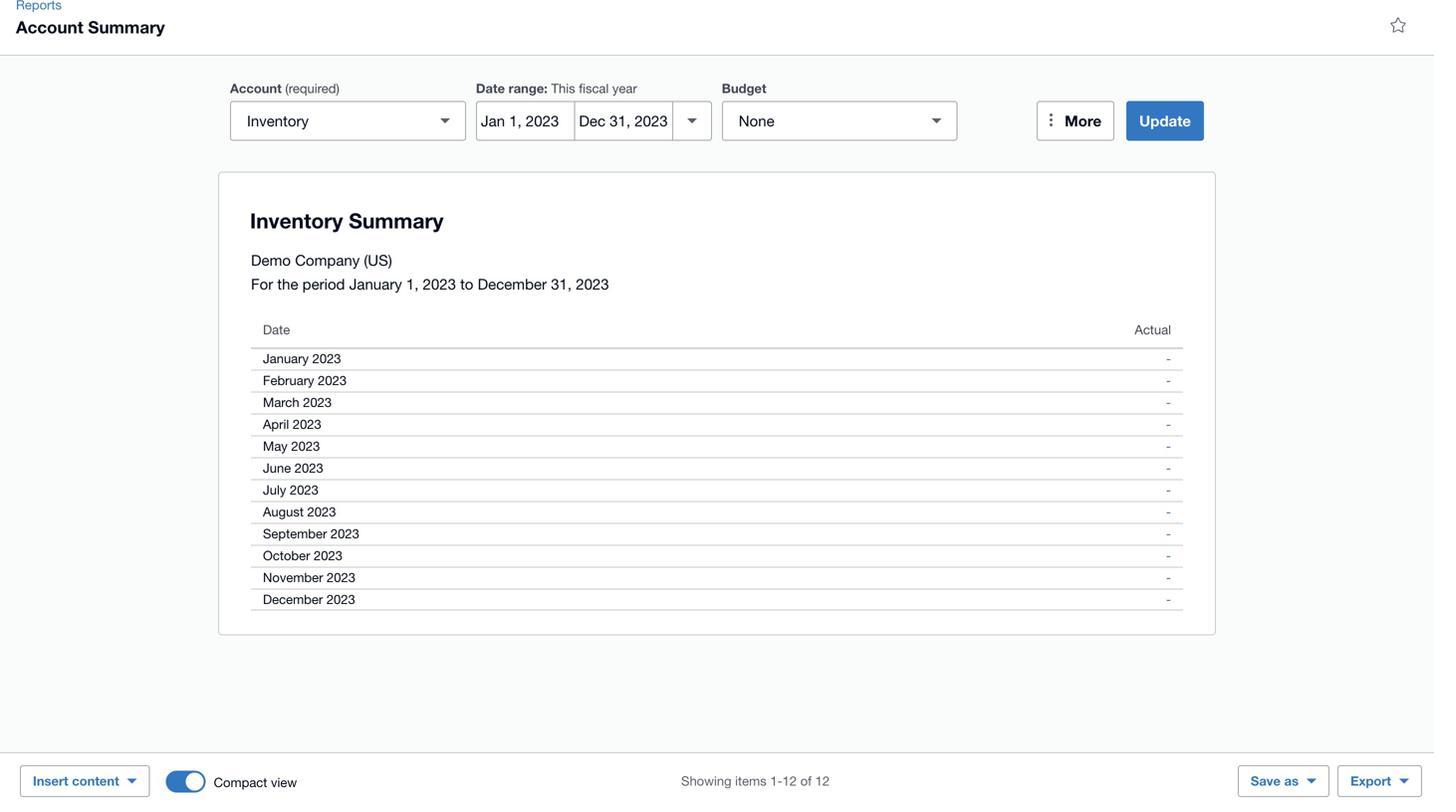 Task type: describe. For each thing, give the bounding box(es) containing it.
april
[[263, 417, 289, 432]]

august
[[263, 505, 304, 520]]

- for june 2023
[[1166, 461, 1171, 476]]

showing
[[681, 774, 732, 789]]

range
[[509, 81, 544, 96]]

february 2023
[[263, 373, 347, 388]]

november
[[263, 570, 323, 586]]

required
[[289, 81, 336, 96]]

december 2023
[[263, 592, 355, 608]]

(us)
[[364, 252, 392, 269]]

- link for january 2023
[[1154, 349, 1183, 369]]

june
[[263, 461, 291, 476]]

- link for february 2023
[[1154, 371, 1183, 391]]

more button
[[1037, 101, 1115, 141]]

december inside report output element
[[263, 592, 323, 608]]

- link for may 2023
[[1154, 437, 1183, 457]]

(
[[285, 81, 289, 96]]

2023 for march 2023
[[303, 395, 332, 410]]

2023 right '1,'
[[423, 275, 456, 293]]

july 2023
[[263, 483, 319, 498]]

- for july 2023
[[1166, 483, 1171, 498]]

showing items 1-12 of 12
[[681, 774, 830, 789]]

more
[[1065, 112, 1102, 130]]

compact
[[214, 775, 267, 791]]

2023 for april 2023
[[293, 417, 322, 432]]

year
[[613, 81, 637, 96]]

2023 right 31,
[[576, 275, 609, 293]]

september 2023
[[263, 526, 359, 542]]

- link for october 2023
[[1154, 546, 1183, 566]]

- link for april 2023
[[1154, 415, 1183, 435]]

may 2023
[[263, 439, 320, 454]]

- link for march 2023
[[1154, 393, 1183, 413]]

2023 for november 2023
[[327, 570, 356, 586]]

insert content button
[[20, 766, 150, 798]]

november 2023
[[263, 570, 356, 586]]

of
[[801, 774, 812, 789]]

- link for august 2023
[[1154, 503, 1183, 522]]

insert content
[[33, 774, 119, 789]]

Report title field
[[245, 198, 1175, 244]]

account ( required )
[[230, 81, 339, 96]]

july
[[263, 483, 286, 498]]

summary
[[88, 17, 165, 37]]

view
[[271, 775, 297, 791]]

- for august 2023
[[1166, 505, 1171, 520]]

2023 for january 2023
[[312, 351, 341, 367]]

)
[[336, 81, 339, 96]]

- link for november 2023
[[1154, 568, 1183, 588]]

as
[[1285, 774, 1299, 789]]

content
[[72, 774, 119, 789]]

export
[[1351, 774, 1392, 789]]

save
[[1251, 774, 1281, 789]]

- for november 2023
[[1166, 570, 1171, 586]]

the
[[277, 275, 298, 293]]

insert
[[33, 774, 68, 789]]

company
[[295, 252, 360, 269]]

january 2023
[[263, 351, 341, 367]]

- for may 2023
[[1166, 439, 1171, 454]]

march
[[263, 395, 299, 410]]

open image
[[917, 101, 957, 141]]



Task type: vqa. For each thing, say whether or not it's contained in the screenshot.
third More Options image from the bottom
no



Task type: locate. For each thing, give the bounding box(es) containing it.
2023 down march 2023
[[293, 417, 322, 432]]

2023
[[423, 275, 456, 293], [576, 275, 609, 293], [312, 351, 341, 367], [318, 373, 347, 388], [303, 395, 332, 410], [293, 417, 322, 432], [291, 439, 320, 454], [295, 461, 323, 476], [290, 483, 319, 498], [307, 505, 336, 520], [331, 526, 359, 542], [314, 548, 343, 564], [327, 570, 356, 586], [327, 592, 355, 608]]

12 - link from the top
[[1154, 590, 1183, 610]]

add to favourites image
[[1379, 5, 1418, 45]]

december down november
[[263, 592, 323, 608]]

- link for june 2023
[[1154, 459, 1183, 479]]

12 - from the top
[[1166, 592, 1171, 608]]

january inside report output element
[[263, 351, 309, 367]]

october 2023
[[263, 548, 343, 564]]

8 - from the top
[[1166, 505, 1171, 520]]

2023 up september 2023
[[307, 505, 336, 520]]

0 horizontal spatial december
[[263, 592, 323, 608]]

- link for september 2023
[[1154, 524, 1183, 544]]

4 - from the top
[[1166, 417, 1171, 432]]

1 horizontal spatial 12
[[815, 774, 830, 789]]

january up the february
[[263, 351, 309, 367]]

31,
[[551, 275, 572, 293]]

- for december 2023
[[1166, 592, 1171, 608]]

5 - from the top
[[1166, 439, 1171, 454]]

7 - link from the top
[[1154, 481, 1183, 501]]

date
[[476, 81, 505, 96], [263, 322, 290, 338]]

0 horizontal spatial account
[[16, 17, 83, 37]]

2023 for september 2023
[[331, 526, 359, 542]]

april 2023
[[263, 417, 322, 432]]

update
[[1140, 112, 1191, 130]]

2023 up "february 2023"
[[312, 351, 341, 367]]

Inventory text field
[[231, 102, 429, 140]]

august 2023
[[263, 505, 336, 520]]

december right to
[[478, 275, 547, 293]]

period
[[302, 275, 345, 293]]

None field
[[230, 101, 466, 141], [722, 101, 958, 141], [230, 101, 466, 141], [722, 101, 958, 141]]

11 - link from the top
[[1154, 568, 1183, 588]]

8 - link from the top
[[1154, 503, 1183, 522]]

10 - from the top
[[1166, 548, 1171, 564]]

12 right of
[[815, 774, 830, 789]]

date for date
[[263, 322, 290, 338]]

march 2023
[[263, 395, 332, 410]]

2023 up august 2023
[[290, 483, 319, 498]]

october
[[263, 548, 310, 564]]

-
[[1166, 351, 1171, 367], [1166, 373, 1171, 388], [1166, 395, 1171, 410], [1166, 417, 1171, 432], [1166, 439, 1171, 454], [1166, 461, 1171, 476], [1166, 483, 1171, 498], [1166, 505, 1171, 520], [1166, 526, 1171, 542], [1166, 548, 1171, 564], [1166, 570, 1171, 586], [1166, 592, 1171, 608]]

january
[[349, 275, 402, 293], [263, 351, 309, 367]]

- for april 2023
[[1166, 417, 1171, 432]]

budget
[[722, 81, 767, 96]]

2023 up december 2023
[[327, 570, 356, 586]]

demo company (us) for the period january 1, 2023 to december 31, 2023
[[251, 252, 609, 293]]

demo
[[251, 252, 291, 269]]

1 horizontal spatial january
[[349, 275, 402, 293]]

september
[[263, 526, 327, 542]]

this
[[551, 81, 575, 96]]

2023 for may 2023
[[291, 439, 320, 454]]

Select end date field
[[575, 102, 672, 140]]

- for february 2023
[[1166, 373, 1171, 388]]

11 - from the top
[[1166, 570, 1171, 586]]

2023 for august 2023
[[307, 505, 336, 520]]

1-
[[770, 774, 783, 789]]

None text field
[[723, 102, 921, 140]]

2023 for october 2023
[[314, 548, 343, 564]]

export button
[[1338, 766, 1422, 798]]

date up january 2023
[[263, 322, 290, 338]]

0 horizontal spatial date
[[263, 322, 290, 338]]

1 horizontal spatial account
[[230, 81, 282, 96]]

4 - link from the top
[[1154, 415, 1183, 435]]

june 2023
[[263, 461, 323, 476]]

january down (us)
[[349, 275, 402, 293]]

account left summary
[[16, 17, 83, 37]]

6 - link from the top
[[1154, 459, 1183, 479]]

0 horizontal spatial 12
[[783, 774, 797, 789]]

compact view
[[214, 775, 297, 791]]

save as
[[1251, 774, 1299, 789]]

2023 for june 2023
[[295, 461, 323, 476]]

date for date range : this fiscal year
[[476, 81, 505, 96]]

1 horizontal spatial december
[[478, 275, 547, 293]]

update button
[[1127, 101, 1204, 141]]

2 - link from the top
[[1154, 371, 1183, 391]]

account
[[16, 17, 83, 37], [230, 81, 282, 96]]

date range : this fiscal year
[[476, 81, 637, 96]]

date inside report output element
[[263, 322, 290, 338]]

3 - from the top
[[1166, 395, 1171, 410]]

- for january 2023
[[1166, 351, 1171, 367]]

12
[[783, 774, 797, 789], [815, 774, 830, 789]]

2023 for july 2023
[[290, 483, 319, 498]]

for
[[251, 275, 273, 293]]

2023 down "february 2023"
[[303, 395, 332, 410]]

5 - link from the top
[[1154, 437, 1183, 457]]

2023 down november 2023
[[327, 592, 355, 608]]

may
[[263, 439, 288, 454]]

0 vertical spatial january
[[349, 275, 402, 293]]

0 vertical spatial december
[[478, 275, 547, 293]]

1 vertical spatial january
[[263, 351, 309, 367]]

0 vertical spatial date
[[476, 81, 505, 96]]

2023 down may 2023
[[295, 461, 323, 476]]

:
[[544, 81, 548, 96]]

1,
[[406, 275, 419, 293]]

1 - from the top
[[1166, 351, 1171, 367]]

6 - from the top
[[1166, 461, 1171, 476]]

9 - from the top
[[1166, 526, 1171, 542]]

2023 for december 2023
[[327, 592, 355, 608]]

Select start date field
[[477, 102, 574, 140]]

january inside demo company (us) for the period january 1, 2023 to december 31, 2023
[[349, 275, 402, 293]]

account for account ( required )
[[230, 81, 282, 96]]

- link for july 2023
[[1154, 481, 1183, 501]]

2023 up the june 2023
[[291, 439, 320, 454]]

report output element
[[251, 312, 1183, 611]]

list of convenience dates image
[[672, 101, 712, 141]]

2023 for february 2023
[[318, 373, 347, 388]]

1 vertical spatial date
[[263, 322, 290, 338]]

account for account summary
[[16, 17, 83, 37]]

save as button
[[1238, 766, 1330, 798]]

1 - link from the top
[[1154, 349, 1183, 369]]

2 - from the top
[[1166, 373, 1171, 388]]

0 vertical spatial account
[[16, 17, 83, 37]]

- link
[[1154, 349, 1183, 369], [1154, 371, 1183, 391], [1154, 393, 1183, 413], [1154, 415, 1183, 435], [1154, 437, 1183, 457], [1154, 459, 1183, 479], [1154, 481, 1183, 501], [1154, 503, 1183, 522], [1154, 524, 1183, 544], [1154, 546, 1183, 566], [1154, 568, 1183, 588], [1154, 590, 1183, 610]]

- for march 2023
[[1166, 395, 1171, 410]]

2023 down september 2023
[[314, 548, 343, 564]]

12 left of
[[783, 774, 797, 789]]

1 12 from the left
[[783, 774, 797, 789]]

0 horizontal spatial january
[[263, 351, 309, 367]]

1 vertical spatial account
[[230, 81, 282, 96]]

2023 down january 2023
[[318, 373, 347, 388]]

account summary
[[16, 17, 165, 37]]

account left (
[[230, 81, 282, 96]]

3 - link from the top
[[1154, 393, 1183, 413]]

1 vertical spatial december
[[263, 592, 323, 608]]

open image
[[425, 101, 465, 141]]

date left "range"
[[476, 81, 505, 96]]

10 - link from the top
[[1154, 546, 1183, 566]]

fiscal
[[579, 81, 609, 96]]

to
[[460, 275, 474, 293]]

december inside demo company (us) for the period january 1, 2023 to december 31, 2023
[[478, 275, 547, 293]]

2 12 from the left
[[815, 774, 830, 789]]

9 - link from the top
[[1154, 524, 1183, 544]]

december
[[478, 275, 547, 293], [263, 592, 323, 608]]

- for october 2023
[[1166, 548, 1171, 564]]

actual
[[1135, 322, 1171, 338]]

- for september 2023
[[1166, 526, 1171, 542]]

2023 up october 2023
[[331, 526, 359, 542]]

items
[[735, 774, 767, 789]]

february
[[263, 373, 314, 388]]

7 - from the top
[[1166, 483, 1171, 498]]

1 horizontal spatial date
[[476, 81, 505, 96]]

- link for december 2023
[[1154, 590, 1183, 610]]



